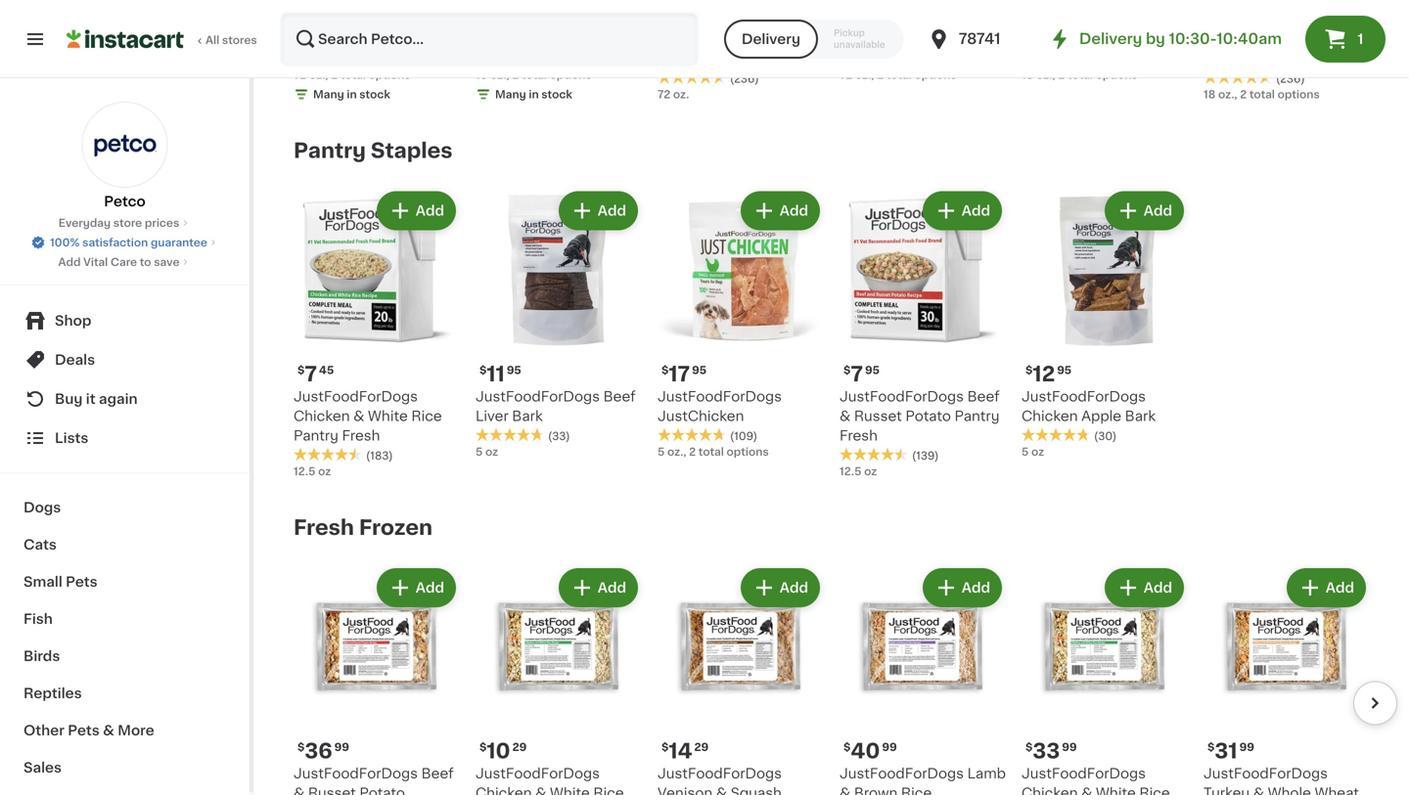 Task type: vqa. For each thing, say whether or not it's contained in the screenshot.


Task type: locate. For each thing, give the bounding box(es) containing it.
other
[[23, 724, 65, 738]]

add button for $ 11 95
[[561, 193, 636, 228]]

total up pantry staples
[[340, 69, 366, 80]]

2 horizontal spatial 72
[[840, 69, 853, 80]]

12.5 up fresh frozen
[[294, 466, 316, 477]]

chicken for 12
[[1022, 410, 1078, 423]]

5 oz., 2 total options
[[658, 447, 769, 458]]

rice
[[594, 32, 624, 46], [412, 410, 442, 423], [594, 787, 624, 796], [902, 787, 932, 796], [1140, 787, 1171, 796]]

18 down 78741 popup button
[[1022, 69, 1034, 80]]

18 for justfoodfordogs turkey & whole wheat macaroni
[[1204, 89, 1216, 100]]

29 right 14
[[695, 742, 709, 753]]

$ for $ 31 99
[[1208, 742, 1215, 753]]

0 horizontal spatial bark
[[512, 410, 543, 423]]

potato
[[360, 32, 405, 46], [901, 32, 947, 46], [906, 410, 952, 423], [360, 787, 405, 796]]

14
[[669, 741, 693, 762]]

2 for justfoodfordogs turkey & whole wheat macaroni
[[1241, 89, 1247, 100]]

2 wheat from the left
[[1315, 32, 1360, 46]]

product group containing 40
[[840, 565, 1006, 796]]

99 for 40
[[882, 742, 897, 753]]

99 right 40
[[882, 742, 897, 753]]

product group containing 14
[[658, 565, 824, 796]]

all
[[206, 35, 220, 46]]

pantry for justfoodfordogs beef & russet potato pantry fresh
[[955, 410, 1000, 423]]

29 inside $ 14 29
[[695, 742, 709, 753]]

1 macaroni from the left
[[658, 52, 722, 66]]

1 many in stock from the left
[[313, 89, 390, 100]]

justfoodfordogs down $ 31 99
[[1204, 767, 1329, 781]]

birds link
[[12, 638, 238, 676]]

7 for justfoodfordogs beef & russet potato pantry fresh
[[851, 364, 864, 385]]

78741
[[959, 32, 1001, 46]]

$ inside $ 31 99
[[1208, 742, 1215, 753]]

more
[[118, 724, 154, 738]]

2 macaroni from the left
[[1204, 52, 1268, 66]]

0 horizontal spatial (236)
[[730, 73, 759, 84]]

0 horizontal spatial 12.5 oz
[[294, 466, 331, 477]]

bark inside justfoodfordogs chicken apple bark
[[1126, 410, 1156, 423]]

turkey down 31
[[1204, 787, 1250, 796]]

99 inside $ 36 99
[[335, 742, 349, 753]]

5 oz down liver on the bottom left
[[476, 447, 498, 458]]

1 justfoodfordogs beef & russet potato from the top
[[294, 13, 454, 46]]

2 in from the left
[[529, 89, 539, 100]]

justfoodfordogs inside justfoodfordogs chicken apple bark
[[1022, 390, 1146, 404]]

justfoodfordogs chicken & white rice down $ 10 29
[[476, 767, 624, 796]]

options
[[369, 69, 411, 80], [550, 69, 592, 80], [915, 69, 957, 80], [1096, 69, 1138, 80], [1278, 89, 1320, 100], [727, 447, 769, 458]]

chicken inside justfoodfordogs chicken & white rice pantry fresh
[[294, 410, 350, 423]]

72 oz., 2 total options down sweet
[[840, 69, 957, 80]]

oz down justfoodfordogs beef & russet potato pantry fresh
[[865, 466, 877, 477]]

fresh inside justfoodfordogs chicken & white rice pantry fresh
[[342, 429, 380, 443]]

0 vertical spatial russet
[[308, 32, 356, 46]]

dogs
[[23, 501, 61, 515]]

4 99 from the left
[[1240, 742, 1255, 753]]

$ for $ 7 95
[[844, 365, 851, 376]]

delivery for delivery
[[742, 32, 801, 46]]

fish up 78741
[[968, 13, 996, 26]]

item carousel region
[[266, 180, 1371, 493], [266, 557, 1398, 796]]

beef for 36
[[422, 767, 454, 781]]

12.5 down justfoodfordogs beef & russet potato pantry fresh
[[840, 466, 862, 477]]

bark right apple
[[1126, 410, 1156, 423]]

macaroni for oz.
[[658, 52, 722, 66]]

small pets link
[[12, 564, 238, 601]]

12.5
[[294, 466, 316, 477], [840, 466, 862, 477]]

product group containing 10
[[476, 565, 642, 796]]

7 left '45'
[[305, 364, 317, 385]]

0 horizontal spatial 72
[[294, 69, 307, 80]]

72 oz., 2 total options for russet
[[294, 69, 411, 80]]

2 down 10:40am
[[1241, 89, 1247, 100]]

None search field
[[280, 12, 699, 67]]

0 horizontal spatial 29
[[513, 742, 527, 753]]

0 horizontal spatial 18
[[476, 69, 488, 80]]

5 for 11
[[476, 447, 483, 458]]

4 95 from the left
[[1058, 365, 1072, 376]]

oz down liver on the bottom left
[[486, 447, 498, 458]]

total down 10:40am
[[1250, 89, 1276, 100]]

$ inside $ 10 29
[[480, 742, 487, 753]]

deals link
[[12, 341, 238, 380]]

justfoodfordogs up justchicken
[[658, 390, 782, 404]]

5 down liver on the bottom left
[[476, 447, 483, 458]]

2 29 from the left
[[695, 742, 709, 753]]

oz., for justfoodfordogs chicken breast treats
[[1037, 69, 1056, 80]]

2 for justfoodfordogs beef & russet potato
[[331, 69, 338, 80]]

oz for $ 11 95
[[486, 447, 498, 458]]

0 horizontal spatial many
[[313, 89, 344, 100]]

95 inside '$ 17 95'
[[692, 365, 707, 376]]

& inside justfoodfordogs fish & sweet potato
[[840, 32, 851, 46]]

total for white
[[522, 69, 547, 80]]

5 down justchicken
[[658, 447, 665, 458]]

delivery inside button
[[742, 32, 801, 46]]

(30)
[[1095, 431, 1117, 442]]

1 horizontal spatial 72
[[658, 89, 671, 100]]

justfoodfordogs justchicken
[[658, 390, 782, 423]]

1 vertical spatial fish
[[23, 613, 53, 627]]

add
[[416, 204, 444, 218], [598, 204, 627, 218], [780, 204, 809, 218], [962, 204, 991, 218], [1144, 204, 1173, 218], [58, 257, 81, 268], [416, 581, 444, 595], [598, 581, 627, 595], [780, 581, 809, 595], [962, 581, 991, 595], [1144, 581, 1173, 595], [1326, 581, 1355, 595]]

product group
[[294, 187, 460, 480], [476, 187, 642, 460], [658, 187, 824, 460], [840, 187, 1006, 480], [1022, 187, 1189, 460], [294, 565, 460, 796], [476, 565, 642, 796], [658, 565, 824, 796], [840, 565, 1006, 796], [1022, 565, 1189, 796], [1204, 565, 1371, 796]]

2 horizontal spatial 18
[[1204, 89, 1216, 100]]

2 99 from the left
[[882, 742, 897, 753]]

12.5 oz for justfoodfordogs chicken & white rice pantry fresh
[[294, 466, 331, 477]]

72 oz., 2 total options for sweet
[[840, 69, 957, 80]]

options for white
[[550, 69, 592, 80]]

18 oz., 2 total options down "(383)"
[[476, 69, 592, 80]]

frozen
[[359, 518, 433, 538]]

bark
[[512, 410, 543, 423], [1126, 410, 1156, 423]]

99 right 31
[[1240, 742, 1255, 753]]

bark inside justfoodfordogs beef liver bark
[[512, 410, 543, 423]]

95 up justfoodfordogs beef & russet potato pantry fresh
[[865, 365, 880, 376]]

turkey right the by
[[1204, 32, 1250, 46]]

fresh left frozen
[[294, 518, 354, 538]]

2 5 oz from the left
[[1022, 447, 1045, 458]]

2 down search field
[[512, 69, 519, 80]]

0 horizontal spatial 12.5
[[294, 466, 316, 477]]

$ inside $ 7 45
[[298, 365, 305, 376]]

12
[[1033, 364, 1056, 385]]

1 horizontal spatial fish
[[968, 13, 996, 26]]

product group containing 17
[[658, 187, 824, 460]]

many down search field
[[495, 89, 526, 100]]

1 in from the left
[[347, 89, 357, 100]]

fresh inside justfoodfordogs beef & russet potato pantry fresh
[[840, 429, 878, 443]]

fresh for white
[[342, 429, 380, 443]]

2 horizontal spatial 18 oz., 2 total options
[[1204, 89, 1320, 100]]

1 horizontal spatial 72 oz., 2 total options
[[840, 69, 957, 80]]

18 down 10:30-
[[1204, 89, 1216, 100]]

oz., down search field
[[490, 69, 510, 80]]

72 for justfoodfordogs fish & sweet potato
[[840, 69, 853, 80]]

1 vertical spatial pantry
[[955, 410, 1000, 423]]

1 95 from the left
[[507, 365, 522, 376]]

95 for 17
[[692, 365, 707, 376]]

95 right 12
[[1058, 365, 1072, 376]]

0 horizontal spatial in
[[347, 89, 357, 100]]

$ inside $ 14 29
[[662, 742, 669, 753]]

bark for 11
[[512, 410, 543, 423]]

in for russet
[[347, 89, 357, 100]]

2 vertical spatial pantry
[[294, 429, 339, 443]]

options for treats
[[1096, 69, 1138, 80]]

95 inside $ 11 95
[[507, 365, 522, 376]]

1 bark from the left
[[512, 410, 543, 423]]

turkey
[[658, 32, 704, 46], [1204, 32, 1250, 46], [1204, 787, 1250, 796]]

7 for justfoodfordogs chicken & white rice pantry fresh
[[305, 364, 317, 385]]

fresh
[[342, 429, 380, 443], [840, 429, 878, 443], [294, 518, 354, 538]]

justfoodfordogs down $ 11 95
[[476, 390, 600, 404]]

$ for $ 7 45
[[298, 365, 305, 376]]

2 for justfoodfordogs chicken & white rice
[[512, 69, 519, 80]]

18 oz., 2 total options down 10:40am
[[1204, 89, 1320, 100]]

$ inside $ 40 99
[[844, 742, 851, 753]]

justfoodfordogs turkey & whole wheat macaroni
[[658, 13, 814, 66], [1204, 13, 1360, 66]]

2 5 from the left
[[658, 447, 665, 458]]

lists link
[[12, 419, 238, 458]]

7 up justfoodfordogs beef & russet potato pantry fresh
[[851, 364, 864, 385]]

russet down $ 36 99
[[308, 787, 356, 796]]

(236) down delivery button
[[730, 73, 759, 84]]

(236) down 10:40am
[[1277, 73, 1306, 84]]

justfoodfordogs inside justfoodfordogs turkey & whole whea
[[1204, 767, 1329, 781]]

$
[[298, 365, 305, 376], [480, 365, 487, 376], [662, 365, 669, 376], [844, 365, 851, 376], [1026, 365, 1033, 376], [298, 742, 305, 753], [480, 742, 487, 753], [662, 742, 669, 753], [844, 742, 851, 753], [1026, 742, 1033, 753], [1208, 742, 1215, 753]]

18 oz., 2 total options down breast
[[1022, 69, 1138, 80]]

russet for 36
[[308, 787, 356, 796]]

99 inside $ 33 99
[[1063, 742, 1077, 753]]

1 horizontal spatial 7
[[851, 364, 864, 385]]

2 justfoodfordogs turkey & whole wheat macaroni from the left
[[1204, 13, 1360, 66]]

add button for $ 14 29
[[743, 571, 818, 606]]

1 item carousel region from the top
[[266, 180, 1371, 493]]

12.5 oz up fresh frozen
[[294, 466, 331, 477]]

total down breast
[[1068, 69, 1093, 80]]

1 vertical spatial item carousel region
[[266, 557, 1398, 796]]

delivery by 10:30-10:40am
[[1080, 32, 1283, 46]]

add vital care to save
[[58, 257, 180, 268]]

rice inside the justfoodfordogs lamb & brown rice
[[902, 787, 932, 796]]

whole
[[722, 32, 765, 46], [1268, 32, 1312, 46], [1268, 787, 1312, 796]]

all stores link
[[67, 12, 258, 67]]

item carousel region containing 7
[[266, 180, 1371, 493]]

1 99 from the left
[[335, 742, 349, 753]]

add for $ 31 99
[[1326, 581, 1355, 595]]

many up pantry staples
[[313, 89, 344, 100]]

1 wheat from the left
[[769, 32, 814, 46]]

$ inside '$ 17 95'
[[662, 365, 669, 376]]

justfoodfordogs beef & russet potato down $ 36 99
[[294, 767, 454, 796]]

1 horizontal spatial many
[[495, 89, 526, 100]]

options inside the item carousel 'region'
[[727, 447, 769, 458]]

justfoodfordogs chicken breast treats
[[1022, 13, 1172, 46]]

bark right liver on the bottom left
[[512, 410, 543, 423]]

chicken
[[476, 32, 532, 46], [1022, 32, 1078, 46], [294, 410, 350, 423], [1022, 410, 1078, 423], [476, 787, 532, 796], [1022, 787, 1078, 796]]

1 (236) from the left
[[730, 73, 759, 84]]

potato inside product group
[[360, 787, 405, 796]]

0 vertical spatial pets
[[66, 576, 98, 589]]

2 (236) from the left
[[1277, 73, 1306, 84]]

wheat
[[769, 32, 814, 46], [1315, 32, 1360, 46]]

justfoodfordogs down $ 7 95
[[840, 390, 964, 404]]

staples
[[371, 140, 453, 161]]

1 29 from the left
[[513, 742, 527, 753]]

pets for small
[[66, 576, 98, 589]]

& inside justfoodfordogs turkey & whole whea
[[1254, 787, 1265, 796]]

justfoodfordogs up breast
[[1022, 13, 1146, 26]]

options down "(383)"
[[550, 69, 592, 80]]

1 horizontal spatial macaroni
[[1204, 52, 1268, 66]]

0 horizontal spatial stock
[[360, 89, 390, 100]]

total down justchicken
[[699, 447, 724, 458]]

options down breast
[[1096, 69, 1138, 80]]

2 horizontal spatial 5
[[1022, 447, 1029, 458]]

2 many in stock from the left
[[495, 89, 573, 100]]

99 inside $ 40 99
[[882, 742, 897, 753]]

99 inside $ 31 99
[[1240, 742, 1255, 753]]

oz up fresh frozen
[[318, 466, 331, 477]]

95 inside "$ 12 95"
[[1058, 365, 1072, 376]]

justfoodfordogs beef & russet potato up (480)
[[294, 13, 454, 46]]

justfoodfordogs down '45'
[[294, 390, 418, 404]]

95 inside $ 7 95
[[865, 365, 880, 376]]

fish link
[[12, 601, 238, 638]]

$ inside $ 33 99
[[1026, 742, 1033, 753]]

12.5 oz for justfoodfordogs beef & russet potato pantry fresh
[[840, 466, 877, 477]]

options for whole
[[1278, 89, 1320, 100]]

oz for $ 12 95
[[1032, 447, 1045, 458]]

store
[[113, 218, 142, 229]]

3 5 from the left
[[1022, 447, 1029, 458]]

justfoodfordogs up sweet
[[840, 13, 964, 26]]

1 horizontal spatial 18
[[1022, 69, 1034, 80]]

oz., for justfoodfordogs chicken & white rice
[[490, 69, 510, 80]]

wheat right 10:40am
[[1315, 32, 1360, 46]]

many in stock down (480)
[[313, 89, 390, 100]]

72 oz., 2 total options down (480)
[[294, 69, 411, 80]]

5 for 17
[[658, 447, 665, 458]]

1 horizontal spatial many in stock
[[495, 89, 573, 100]]

justfoodfordogs inside justfoodfordogs fish & sweet potato
[[840, 13, 964, 26]]

justfoodfordogs up apple
[[1022, 390, 1146, 404]]

5 for 12
[[1022, 447, 1029, 458]]

fresh down $ 7 95
[[840, 429, 878, 443]]

total down sweet
[[887, 69, 912, 80]]

(236)
[[730, 73, 759, 84], [1277, 73, 1306, 84]]

rice inside justfoodfordogs chicken & white rice pantry fresh
[[412, 410, 442, 423]]

1 horizontal spatial bark
[[1126, 410, 1156, 423]]

2 72 oz., 2 total options from the left
[[840, 69, 957, 80]]

delivery by 10:30-10:40am link
[[1048, 27, 1283, 51]]

white
[[550, 32, 590, 46], [368, 410, 408, 423], [550, 787, 590, 796], [1096, 787, 1136, 796]]

12.5 for justfoodfordogs chicken & white rice pantry fresh
[[294, 466, 316, 477]]

0 horizontal spatial justfoodfordogs turkey & whole wheat macaroni
[[658, 13, 814, 66]]

29 inside $ 10 29
[[513, 742, 527, 753]]

justfoodfordogs chicken & white rice pantry fresh
[[294, 390, 442, 443]]

wheat left sweet
[[769, 32, 814, 46]]

pantry inside justfoodfordogs chicken & white rice pantry fresh
[[294, 429, 339, 443]]

1 horizontal spatial (236)
[[1277, 73, 1306, 84]]

$ 12 95
[[1026, 364, 1072, 385]]

1 horizontal spatial 5
[[658, 447, 665, 458]]

stock down "(383)"
[[542, 89, 573, 100]]

white for 7
[[368, 410, 408, 423]]

pantry inside justfoodfordogs beef & russet potato pantry fresh
[[955, 410, 1000, 423]]

18 oz., 2 total options
[[476, 69, 592, 80], [1022, 69, 1138, 80], [1204, 89, 1320, 100]]

justfoodfordogs up brown
[[840, 767, 964, 781]]

$ inside $ 36 99
[[298, 742, 305, 753]]

turkey inside justfoodfordogs turkey & whole whea
[[1204, 787, 1250, 796]]

2 down sweet
[[877, 69, 884, 80]]

pets right small
[[66, 576, 98, 589]]

options down 1 button
[[1278, 89, 1320, 100]]

pets
[[66, 576, 98, 589], [68, 724, 100, 738]]

2 down justchicken
[[689, 447, 696, 458]]

russet inside product group
[[308, 787, 356, 796]]

0 horizontal spatial macaroni
[[658, 52, 722, 66]]

2 for justfoodfordogs chicken breast treats
[[1059, 69, 1065, 80]]

0 horizontal spatial 72 oz., 2 total options
[[294, 69, 411, 80]]

stock for russet
[[360, 89, 390, 100]]

2 justfoodfordogs beef & russet potato from the top
[[294, 767, 454, 796]]

pets for other
[[68, 724, 100, 738]]

0 horizontal spatial many in stock
[[313, 89, 390, 100]]

0 horizontal spatial wheat
[[769, 32, 814, 46]]

2 bark from the left
[[1126, 410, 1156, 423]]

total inside product group
[[699, 447, 724, 458]]

product group containing 31
[[1204, 565, 1371, 796]]

1 horizontal spatial 18 oz., 2 total options
[[1022, 69, 1138, 80]]

$ for $ 11 95
[[480, 365, 487, 376]]

(236) for 18 oz., 2 total options
[[1277, 73, 1306, 84]]

18 down search field
[[476, 69, 488, 80]]

justfoodfordogs beef & russet potato
[[294, 13, 454, 46], [294, 767, 454, 796]]

1 horizontal spatial justfoodfordogs turkey & whole wheat macaroni
[[1204, 13, 1360, 66]]

justfoodfordogs lamb & brown rice
[[840, 767, 1006, 796]]

care
[[111, 257, 137, 268]]

whole inside justfoodfordogs turkey & whole whea
[[1268, 787, 1312, 796]]

1 horizontal spatial wheat
[[1315, 32, 1360, 46]]

oz
[[486, 447, 498, 458], [1032, 447, 1045, 458], [318, 466, 331, 477], [865, 466, 877, 477]]

0 horizontal spatial 5
[[476, 447, 483, 458]]

justfoodfordogs chicken & white rice up "(383)"
[[476, 13, 624, 46]]

99 right 33
[[1063, 742, 1077, 753]]

18 for justfoodfordogs chicken breast treats
[[1022, 69, 1034, 80]]

russet down $ 7 95
[[855, 410, 902, 423]]

0 horizontal spatial 7
[[305, 364, 317, 385]]

many in stock
[[313, 89, 390, 100], [495, 89, 573, 100]]

0 horizontal spatial 18 oz., 2 total options
[[476, 69, 592, 80]]

russet inside justfoodfordogs beef & russet potato pantry fresh
[[855, 410, 902, 423]]

(183)
[[366, 451, 393, 461]]

macaroni for oz.,
[[1204, 52, 1268, 66]]

1 horizontal spatial 29
[[695, 742, 709, 753]]

2 up pantry staples
[[331, 69, 338, 80]]

product group containing 36
[[294, 565, 460, 796]]

0 vertical spatial fish
[[968, 13, 996, 26]]

macaroni
[[658, 52, 722, 66], [1204, 52, 1268, 66]]

justfoodfordogs beef & russet potato pantry fresh
[[840, 390, 1000, 443]]

item carousel region for fresh frozen
[[266, 557, 1398, 796]]

beef for 11
[[604, 390, 636, 404]]

options down (109) in the bottom right of the page
[[727, 447, 769, 458]]

justfoodfordogs venison & squash
[[658, 767, 782, 796]]

1 vertical spatial russet
[[855, 410, 902, 423]]

95 right 11
[[507, 365, 522, 376]]

white inside justfoodfordogs chicken & white rice pantry fresh
[[368, 410, 408, 423]]

95 right 17
[[692, 365, 707, 376]]

macaroni down 10:40am
[[1204, 52, 1268, 66]]

1 stock from the left
[[360, 89, 390, 100]]

deals
[[55, 353, 95, 367]]

2 12.5 from the left
[[840, 466, 862, 477]]

3 99 from the left
[[1063, 742, 1077, 753]]

2 for justfoodfordogs fish & sweet potato
[[877, 69, 884, 80]]

99 for 36
[[335, 742, 349, 753]]

macaroni up the oz.
[[658, 52, 722, 66]]

1 5 oz from the left
[[476, 447, 498, 458]]

29 right '10'
[[513, 742, 527, 753]]

beef inside justfoodfordogs beef liver bark
[[604, 390, 636, 404]]

1 many from the left
[[313, 89, 344, 100]]

1 horizontal spatial 12.5
[[840, 466, 862, 477]]

in down search field
[[529, 89, 539, 100]]

options down (480)
[[369, 69, 411, 80]]

18
[[476, 69, 488, 80], [1022, 69, 1034, 80], [1204, 89, 1216, 100]]

0 horizontal spatial 5 oz
[[476, 447, 498, 458]]

justfoodfordogs beef liver bark
[[476, 390, 636, 423]]

justfoodfordogs chicken & white rice down $ 33 99
[[1022, 767, 1171, 796]]

total for russet
[[340, 69, 366, 80]]

oz down justfoodfordogs chicken apple bark
[[1032, 447, 1045, 458]]

beef
[[422, 13, 454, 26], [604, 390, 636, 404], [968, 390, 1000, 404], [422, 767, 454, 781]]

3 95 from the left
[[865, 365, 880, 376]]

1 5 from the left
[[476, 447, 483, 458]]

oz., for justfoodfordogs turkey & whole wheat macaroni
[[1219, 89, 1238, 100]]

(480)
[[366, 54, 396, 65]]

2 vertical spatial russet
[[308, 787, 356, 796]]

oz for $ 7 45
[[318, 466, 331, 477]]

prices
[[145, 218, 179, 229]]

oz., for justfoodfordogs fish & sweet potato
[[856, 69, 875, 80]]

add for $ 12 95
[[1144, 204, 1173, 218]]

beef inside justfoodfordogs beef & russet potato pantry fresh
[[968, 390, 1000, 404]]

$ 11 95
[[480, 364, 522, 385]]

2 12.5 oz from the left
[[840, 466, 877, 477]]

2 95 from the left
[[692, 365, 707, 376]]

wheat for 18 oz., 2 total options
[[1315, 32, 1360, 46]]

oz., down 'justfoodfordogs chicken breast treats'
[[1037, 69, 1056, 80]]

1 justfoodfordogs turkey & whole wheat macaroni from the left
[[658, 13, 814, 66]]

18 oz., 2 total options for ★★★★★
[[1022, 69, 1138, 80]]

squash
[[731, 787, 782, 796]]

1 12.5 oz from the left
[[294, 466, 331, 477]]

add for $ 33 99
[[1144, 581, 1173, 595]]

$ for $ 17 95
[[662, 365, 669, 376]]

$ inside $ 11 95
[[480, 365, 487, 376]]

item carousel region containing 36
[[266, 557, 1398, 796]]

1 horizontal spatial stock
[[542, 89, 573, 100]]

1 7 from the left
[[305, 364, 317, 385]]

$ inside $ 7 95
[[844, 365, 851, 376]]

many
[[313, 89, 344, 100], [495, 89, 526, 100]]

oz., down sweet
[[856, 69, 875, 80]]

1 vertical spatial pets
[[68, 724, 100, 738]]

(139)
[[912, 451, 939, 461]]

0 horizontal spatial delivery
[[742, 32, 801, 46]]

other pets & more
[[23, 724, 154, 738]]

shop
[[55, 314, 91, 328]]

0 horizontal spatial fish
[[23, 613, 53, 627]]

0 vertical spatial item carousel region
[[266, 180, 1371, 493]]

12.5 oz down justfoodfordogs beef & russet potato pantry fresh
[[840, 466, 877, 477]]

1 horizontal spatial 12.5 oz
[[840, 466, 877, 477]]

pets right other
[[68, 724, 100, 738]]

1 12.5 from the left
[[294, 466, 316, 477]]

total down search field
[[522, 69, 547, 80]]

oz.
[[673, 89, 690, 100]]

add button for $ 12 95
[[1107, 193, 1183, 228]]

1 horizontal spatial delivery
[[1080, 32, 1143, 46]]

russet right stores
[[308, 32, 356, 46]]

add for $ 7 95
[[962, 204, 991, 218]]

delivery for delivery by 10:30-10:40am
[[1080, 32, 1143, 46]]

12.5 oz
[[294, 466, 331, 477], [840, 466, 877, 477]]

add button for $ 33 99
[[1107, 571, 1183, 606]]

wheat for 72 oz.
[[769, 32, 814, 46]]

0 vertical spatial justfoodfordogs beef & russet potato
[[294, 13, 454, 46]]

turkey for oz.
[[658, 32, 704, 46]]

reptiles link
[[12, 676, 238, 713]]

99 for 33
[[1063, 742, 1077, 753]]

cats
[[23, 538, 57, 552]]

1 horizontal spatial in
[[529, 89, 539, 100]]

2 down 'justfoodfordogs chicken breast treats'
[[1059, 69, 1065, 80]]

chicken inside justfoodfordogs chicken apple bark
[[1022, 410, 1078, 423]]

2 7 from the left
[[851, 364, 864, 385]]

oz for $ 7 95
[[865, 466, 877, 477]]

1 horizontal spatial 5 oz
[[1022, 447, 1045, 458]]

brown
[[855, 787, 898, 796]]

justfoodfordogs up "(383)"
[[476, 13, 600, 26]]

1 vertical spatial justfoodfordogs beef & russet potato
[[294, 767, 454, 796]]

justfoodfordogs turkey & whole whea
[[1204, 767, 1360, 796]]

in up pantry staples
[[347, 89, 357, 100]]

2 item carousel region from the top
[[266, 557, 1398, 796]]

1 72 oz., 2 total options from the left
[[294, 69, 411, 80]]

options down justfoodfordogs fish & sweet potato
[[915, 69, 957, 80]]

justfoodfordogs chicken & white rice for 10
[[476, 767, 624, 796]]

Search field
[[282, 14, 697, 65]]

2 stock from the left
[[542, 89, 573, 100]]

oz., down 10:40am
[[1219, 89, 1238, 100]]

2 many from the left
[[495, 89, 526, 100]]

$ inside "$ 12 95"
[[1026, 365, 1033, 376]]

reptiles
[[23, 687, 82, 701]]

fish up birds
[[23, 613, 53, 627]]

$ 31 99
[[1208, 741, 1255, 762]]

stock down (480)
[[360, 89, 390, 100]]



Task type: describe. For each thing, give the bounding box(es) containing it.
$ for $ 40 99
[[844, 742, 851, 753]]

justfoodfordogs chicken apple bark
[[1022, 390, 1156, 423]]

add button for $ 10 29
[[561, 571, 636, 606]]

(33)
[[548, 431, 570, 442]]

chicken for 10
[[476, 787, 532, 796]]

0 vertical spatial pantry
[[294, 140, 366, 161]]

rice for 33
[[1140, 787, 1171, 796]]

$ 17 95
[[662, 364, 707, 385]]

add for $ 36 99
[[416, 581, 444, 595]]

add for $ 7 45
[[416, 204, 444, 218]]

sales link
[[12, 750, 238, 787]]

fish inside justfoodfordogs fish & sweet potato
[[968, 13, 996, 26]]

buy it again
[[55, 393, 138, 406]]

justfoodfordogs up the oz.
[[658, 13, 782, 26]]

everyday store prices
[[58, 218, 179, 229]]

venison
[[658, 787, 713, 796]]

sweet
[[855, 32, 897, 46]]

$ 7 95
[[844, 364, 880, 385]]

rice for 40
[[902, 787, 932, 796]]

add for $ 11 95
[[598, 204, 627, 218]]

it
[[86, 393, 96, 406]]

by
[[1146, 32, 1166, 46]]

total for sweet
[[887, 69, 912, 80]]

oz., down justchicken
[[668, 447, 687, 458]]

vital
[[83, 257, 108, 268]]

potato inside justfoodfordogs beef & russet potato pantry fresh
[[906, 410, 952, 423]]

options for russet
[[369, 69, 411, 80]]

rice for 7
[[412, 410, 442, 423]]

add vital care to save link
[[58, 255, 191, 270]]

liver
[[476, 410, 509, 423]]

10
[[487, 741, 511, 762]]

cats link
[[12, 527, 238, 564]]

shop link
[[12, 302, 238, 341]]

72 oz.
[[658, 89, 690, 100]]

add button for $ 40 99
[[925, 571, 1001, 606]]

petco link
[[82, 102, 168, 211]]

in for white
[[529, 89, 539, 100]]

buy
[[55, 393, 83, 406]]

apple
[[1082, 410, 1122, 423]]

45
[[319, 365, 334, 376]]

justfoodfordogs chicken & white rice for 33
[[1022, 767, 1171, 796]]

small pets
[[23, 576, 98, 589]]

add for $ 17 95
[[780, 204, 809, 218]]

(109)
[[730, 431, 758, 442]]

33
[[1033, 741, 1061, 762]]

potato inside justfoodfordogs fish & sweet potato
[[901, 32, 947, 46]]

31
[[1215, 741, 1238, 762]]

95 for 12
[[1058, 365, 1072, 376]]

$ 7 45
[[298, 364, 334, 385]]

save
[[154, 257, 180, 268]]

1 button
[[1306, 16, 1386, 63]]

& inside the justfoodfordogs lamb & brown rice
[[840, 787, 851, 796]]

chicken inside 'justfoodfordogs chicken breast treats'
[[1022, 32, 1078, 46]]

justfoodfordogs inside justfoodfordogs beef & russet potato pantry fresh
[[840, 390, 964, 404]]

18 for justfoodfordogs chicken & white rice
[[476, 69, 488, 80]]

other pets & more link
[[12, 713, 238, 750]]

many for white
[[495, 89, 526, 100]]

72 for justfoodfordogs beef & russet potato
[[294, 69, 307, 80]]

sales
[[23, 762, 62, 775]]

service type group
[[724, 20, 904, 59]]

add for $ 40 99
[[962, 581, 991, 595]]

lists
[[55, 432, 89, 445]]

again
[[99, 393, 138, 406]]

all stores
[[206, 35, 257, 46]]

pantry for justfoodfordogs chicken & white rice pantry fresh
[[294, 429, 339, 443]]

add button for $ 31 99
[[1289, 571, 1365, 606]]

$ 40 99
[[844, 741, 897, 762]]

stores
[[222, 35, 257, 46]]

chicken for 33
[[1022, 787, 1078, 796]]

99 for 31
[[1240, 742, 1255, 753]]

5 oz for 11
[[476, 447, 498, 458]]

stock for white
[[542, 89, 573, 100]]

10:30-
[[1169, 32, 1217, 46]]

bark for 12
[[1126, 410, 1156, 423]]

many in stock for white
[[495, 89, 573, 100]]

18 oz., 2 total options for (236)
[[1204, 89, 1320, 100]]

100% satisfaction guarantee button
[[30, 231, 219, 251]]

item carousel region for pantry staples
[[266, 180, 1371, 493]]

many in stock for russet
[[313, 89, 390, 100]]

delivery button
[[724, 20, 818, 59]]

10:40am
[[1217, 32, 1283, 46]]

total for treats
[[1068, 69, 1093, 80]]

dogs link
[[12, 490, 238, 527]]

fresh frozen
[[294, 518, 433, 538]]

72 for justfoodfordogs turkey & whole wheat macaroni
[[658, 89, 671, 100]]

17
[[669, 364, 690, 385]]

justchicken
[[658, 410, 744, 423]]

11
[[487, 364, 505, 385]]

1
[[1358, 32, 1364, 46]]

29 for 10
[[513, 742, 527, 753]]

add for $ 10 29
[[598, 581, 627, 595]]

total for whole
[[1250, 89, 1276, 100]]

petco logo image
[[82, 102, 168, 188]]

product group containing 12
[[1022, 187, 1189, 460]]

white for 33
[[1096, 787, 1136, 796]]

turkey for oz.,
[[1204, 32, 1250, 46]]

100% satisfaction guarantee
[[50, 237, 207, 248]]

add button for $ 7 45
[[379, 193, 454, 228]]

justfoodfordogs down $ 33 99
[[1022, 767, 1146, 781]]

justfoodfordogs inside justfoodfordogs beef liver bark
[[476, 390, 600, 404]]

russet for 7
[[855, 410, 902, 423]]

add for $ 14 29
[[780, 581, 809, 595]]

options for sweet
[[915, 69, 957, 80]]

birds
[[23, 650, 60, 664]]

justfoodfordogs inside 'justfoodfordogs chicken breast treats'
[[1022, 13, 1146, 26]]

everyday
[[58, 218, 111, 229]]

justfoodfordogs fish & sweet potato
[[840, 13, 996, 46]]

& inside justfoodfordogs venison & squash
[[716, 787, 727, 796]]

(383)
[[548, 54, 578, 65]]

product group containing 33
[[1022, 565, 1189, 796]]

justfoodfordogs turkey & whole wheat macaroni for 18 oz., 2 total options
[[1204, 13, 1360, 66]]

pantry staples
[[294, 140, 453, 161]]

add button for $ 17 95
[[743, 193, 818, 228]]

instacart logo image
[[67, 27, 184, 51]]

petco
[[104, 195, 146, 209]]

justfoodfordogs inside justfoodfordogs chicken & white rice pantry fresh
[[294, 390, 418, 404]]

everyday store prices link
[[58, 215, 191, 231]]

justfoodfordogs up 10:40am
[[1204, 13, 1329, 26]]

buy it again link
[[12, 380, 238, 419]]

justfoodfordogs up 'venison'
[[658, 767, 782, 781]]

78741 button
[[928, 12, 1045, 67]]

$ 10 29
[[480, 741, 527, 762]]

$ 36 99
[[298, 741, 349, 762]]

beef for 7
[[968, 390, 1000, 404]]

95 for 7
[[865, 365, 880, 376]]

5 oz for 12
[[1022, 447, 1045, 458]]

whole for 72 oz.
[[722, 32, 765, 46]]

$ for $ 12 95
[[1026, 365, 1033, 376]]

treats
[[1130, 32, 1172, 46]]

36
[[305, 741, 333, 762]]

add button for $ 7 95
[[925, 193, 1001, 228]]

product group containing 11
[[476, 187, 642, 460]]

justfoodfordogs down $ 10 29
[[476, 767, 600, 781]]

justfoodfordogs down $ 36 99
[[294, 767, 418, 781]]

& inside justfoodfordogs chicken & white rice pantry fresh
[[353, 410, 365, 423]]

satisfaction
[[82, 237, 148, 248]]

100%
[[50, 237, 80, 248]]

$ 33 99
[[1026, 741, 1077, 762]]

$ for $ 33 99
[[1026, 742, 1033, 753]]

2 inside product group
[[689, 447, 696, 458]]

justfoodfordogs up (480)
[[294, 13, 418, 26]]

many for russet
[[313, 89, 344, 100]]

& inside justfoodfordogs beef & russet potato pantry fresh
[[840, 410, 851, 423]]

oz., for justfoodfordogs beef & russet potato
[[309, 69, 328, 80]]

justfoodfordogs inside the justfoodfordogs lamb & brown rice
[[840, 767, 964, 781]]

40
[[851, 741, 881, 762]]

small
[[23, 576, 62, 589]]

fresh for russet
[[840, 429, 878, 443]]

$ for $ 10 29
[[480, 742, 487, 753]]

18 oz., 2 total options for (383)
[[476, 69, 592, 80]]

guarantee
[[151, 237, 207, 248]]



